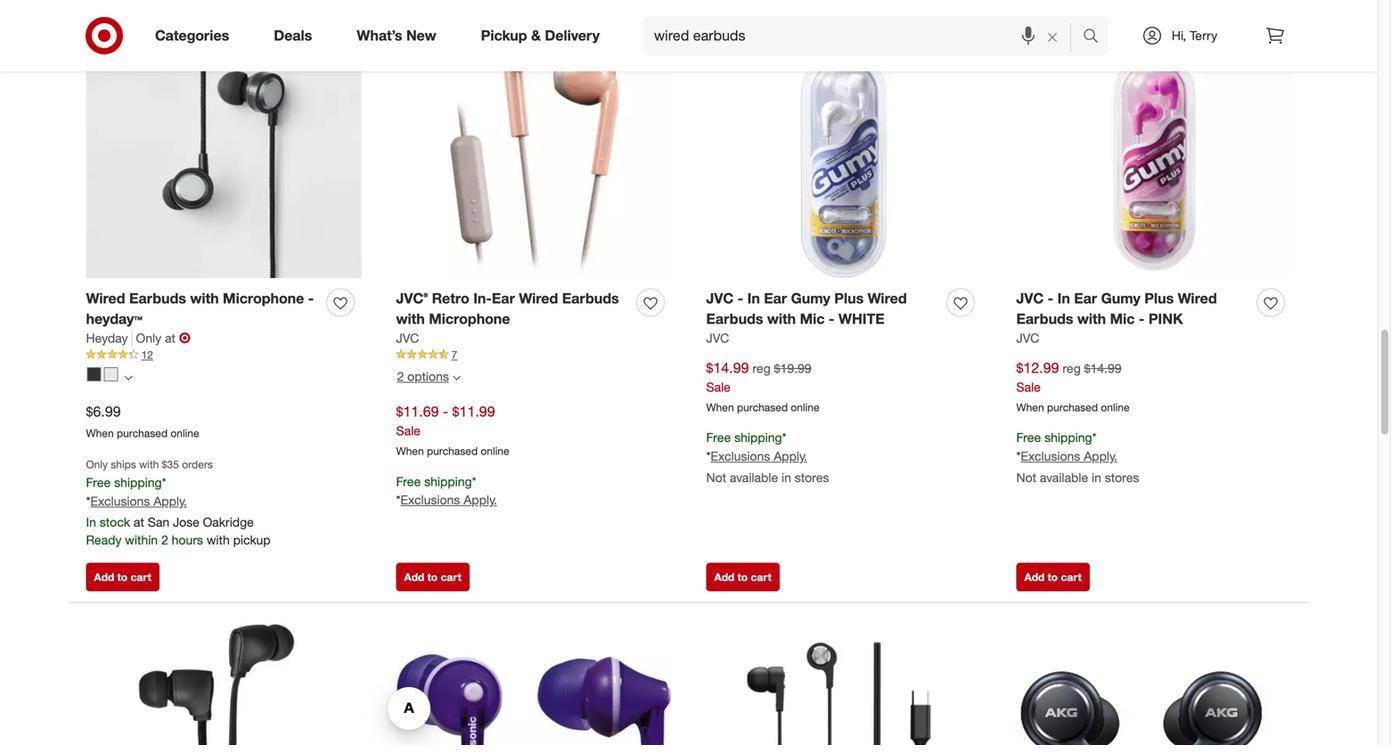 Task type: locate. For each thing, give the bounding box(es) containing it.
exclusions for $12.99
[[1021, 448, 1081, 464]]

exclusions apply. button
[[711, 448, 808, 465], [1021, 448, 1118, 465], [401, 491, 497, 509], [90, 492, 187, 510]]

1 jvc link from the left
[[396, 329, 419, 347]]

jvc - in ear gumy plus wired earbuds with mic - white link
[[707, 289, 940, 329]]

2 in from the left
[[1092, 470, 1102, 485]]

0 horizontal spatial 2
[[161, 532, 168, 548]]

shipping down the $11.69 - $11.99 sale when purchased online
[[425, 474, 472, 489]]

exclusions for $14.99
[[711, 448, 771, 464]]

0 horizontal spatial mic
[[800, 310, 825, 328]]

apply. inside free shipping * * exclusions apply.
[[464, 492, 497, 508]]

gumy inside jvc - in ear gumy plus wired earbuds with mic - pink
[[1102, 290, 1141, 307]]

at left ¬ on the left
[[165, 330, 176, 346]]

mic
[[800, 310, 825, 328], [1111, 310, 1135, 328]]

purchased
[[737, 401, 788, 414], [1048, 401, 1099, 414], [117, 427, 168, 440], [427, 444, 478, 458]]

0 horizontal spatial only
[[86, 458, 108, 471]]

sale
[[707, 379, 731, 395], [1017, 379, 1041, 395], [396, 423, 421, 439]]

4 add to cart button from the left
[[1017, 563, 1090, 592]]

0 horizontal spatial in
[[86, 515, 96, 530]]

only up 12
[[136, 330, 161, 346]]

2 horizontal spatial ear
[[1075, 290, 1098, 307]]

add to cart
[[94, 571, 151, 584], [404, 571, 462, 584], [715, 571, 772, 584], [1025, 571, 1082, 584]]

all colors element for $6.99
[[124, 371, 132, 382]]

*
[[782, 430, 787, 445], [1093, 430, 1097, 445], [707, 448, 711, 464], [1017, 448, 1021, 464], [472, 474, 477, 489], [162, 475, 166, 490], [396, 492, 401, 508], [86, 493, 90, 509]]

jvc - in ear gumy plus wired earbuds with mic - white
[[707, 290, 907, 328]]

exclusions down $14.99 reg $19.99 sale when purchased online
[[711, 448, 771, 464]]

1 available from the left
[[730, 470, 778, 485]]

all colors element right white stylized "icon" in the left of the page
[[124, 371, 132, 382]]

1 reg from the left
[[753, 361, 771, 376]]

purchased down '$12.99'
[[1048, 401, 1099, 414]]

2 left options
[[397, 369, 404, 384]]

shipping inside free shipping * * exclusions apply.
[[425, 474, 472, 489]]

shipping down $14.99 reg $19.99 sale when purchased online
[[735, 430, 782, 445]]

jvc link up '$12.99'
[[1017, 329, 1040, 347]]

in up $14.99 reg $19.99 sale when purchased online
[[748, 290, 760, 307]]

sale for $14.99
[[707, 379, 731, 395]]

mic for white
[[800, 310, 825, 328]]

gumy for pink
[[1102, 290, 1141, 307]]

deals
[[274, 27, 312, 44]]

with up '$12.99 reg $14.99 sale when purchased online'
[[1078, 310, 1107, 328]]

0 horizontal spatial microphone
[[223, 290, 304, 307]]

reg for $14.99
[[753, 361, 771, 376]]

1 horizontal spatial microphone
[[429, 310, 510, 328]]

3 cart from the left
[[751, 571, 772, 584]]

only inside heyday only at ¬
[[136, 330, 161, 346]]

mic left white
[[800, 310, 825, 328]]

stores for $14.99
[[795, 470, 830, 485]]

What can we help you find? suggestions appear below search field
[[644, 16, 1088, 55]]

add to cart button
[[86, 563, 159, 592], [396, 563, 470, 592], [707, 563, 780, 592], [1017, 563, 1090, 592]]

plus inside jvc - in ear gumy plus wired earbuds with mic - pink
[[1145, 290, 1174, 307]]

2 down san
[[161, 532, 168, 548]]

wired earbuds with microphone - heyday™ image
[[86, 3, 362, 278], [86, 3, 362, 278]]

apply. down the $11.69 - $11.99 sale when purchased online
[[464, 492, 497, 508]]

free shipping * * exclusions apply. not available in stores for $14.99
[[707, 430, 830, 485]]

plus up pink
[[1145, 290, 1174, 307]]

exclusions
[[711, 448, 771, 464], [1021, 448, 1081, 464], [401, 492, 460, 508], [90, 493, 150, 509]]

exclusions inside only ships with $35 orders free shipping * * exclusions apply. in stock at  san jose oakridge ready within 2 hours with pickup
[[90, 493, 150, 509]]

wired right in-
[[519, 290, 558, 307]]

microphone inside jvc® retro in-ear wired earbuds with microphone
[[429, 310, 510, 328]]

12
[[141, 348, 153, 361]]

2 options
[[397, 369, 449, 384]]

microphone down in-
[[429, 310, 510, 328]]

0 horizontal spatial not
[[707, 470, 727, 485]]

add to cart for jvc® retro in-ear wired earbuds with microphone
[[404, 571, 462, 584]]

ear for $14.99
[[1075, 290, 1098, 307]]

0 horizontal spatial plus
[[835, 290, 864, 307]]

free down $14.99 reg $19.99 sale when purchased online
[[707, 430, 731, 445]]

- inside wired earbuds with microphone - heyday™
[[308, 290, 314, 307]]

1 in from the left
[[782, 470, 792, 485]]

online inside the $11.69 - $11.99 sale when purchased online
[[481, 444, 510, 458]]

in
[[782, 470, 792, 485], [1092, 470, 1102, 485]]

1 vertical spatial only
[[86, 458, 108, 471]]

0 vertical spatial 2
[[397, 369, 404, 384]]

with down jvc® on the left of page
[[396, 310, 425, 328]]

reg right '$12.99'
[[1063, 361, 1081, 376]]

2 available from the left
[[1040, 470, 1089, 485]]

all colors element
[[124, 371, 132, 382], [453, 371, 461, 382]]

san
[[148, 515, 170, 530]]

0 horizontal spatial stores
[[795, 470, 830, 485]]

1 horizontal spatial in
[[1092, 470, 1102, 485]]

2 not from the left
[[1017, 470, 1037, 485]]

in
[[748, 290, 760, 307], [1058, 290, 1071, 307], [86, 515, 96, 530]]

$6.99
[[86, 403, 121, 420]]

apply. down $14.99 reg $19.99 sale when purchased online
[[774, 448, 808, 464]]

1 not from the left
[[707, 470, 727, 485]]

ready
[[86, 532, 122, 548]]

exclusions down '$12.99 reg $14.99 sale when purchased online'
[[1021, 448, 1081, 464]]

3 to from the left
[[738, 571, 748, 584]]

2 gumy from the left
[[1102, 290, 1141, 307]]

1 add to cart button from the left
[[86, 563, 159, 592]]

¬
[[179, 329, 191, 347]]

2
[[397, 369, 404, 384], [161, 532, 168, 548]]

1 gumy from the left
[[791, 290, 831, 307]]

with up $19.99
[[768, 310, 796, 328]]

free
[[707, 430, 731, 445], [1017, 430, 1042, 445], [396, 474, 421, 489], [86, 475, 111, 490]]

2 mic from the left
[[1111, 310, 1135, 328]]

in up '$12.99'
[[1058, 290, 1071, 307]]

microphone up the 12 link
[[223, 290, 304, 307]]

deals link
[[259, 16, 335, 55]]

ear inside jvc - in ear gumy plus wired earbuds with mic - pink
[[1075, 290, 1098, 307]]

2 reg from the left
[[1063, 361, 1081, 376]]

free for $12.99
[[1017, 430, 1042, 445]]

2 ear from the left
[[764, 290, 787, 307]]

1 add to cart from the left
[[94, 571, 151, 584]]

2 add from the left
[[404, 571, 425, 584]]

jvc link for jvc® retro in-ear wired earbuds with microphone
[[396, 329, 419, 347]]

free inside free shipping * * exclusions apply.
[[396, 474, 421, 489]]

sale inside $14.99 reg $19.99 sale when purchased online
[[707, 379, 731, 395]]

jvc link down jvc® on the left of page
[[396, 329, 419, 347]]

1 horizontal spatial at
[[165, 330, 176, 346]]

ear right "retro"
[[492, 290, 515, 307]]

$14.99 left $19.99
[[707, 359, 749, 377]]

free down '$12.99 reg $14.99 sale when purchased online'
[[1017, 430, 1042, 445]]

heyday only at ¬
[[86, 329, 191, 347]]

with up ¬ on the left
[[190, 290, 219, 307]]

plus up white
[[835, 290, 864, 307]]

available
[[730, 470, 778, 485], [1040, 470, 1089, 485]]

purchased inside the $11.69 - $11.99 sale when purchased online
[[427, 444, 478, 458]]

add
[[94, 571, 114, 584], [404, 571, 425, 584], [715, 571, 735, 584], [1025, 571, 1045, 584]]

1 horizontal spatial in
[[748, 290, 760, 307]]

0 horizontal spatial free shipping * * exclusions apply. not available in stores
[[707, 430, 830, 485]]

sale inside '$12.99 reg $14.99 sale when purchased online'
[[1017, 379, 1041, 395]]

earbuds up heyday only at ¬
[[129, 290, 186, 307]]

sale inside the $11.69 - $11.99 sale when purchased online
[[396, 423, 421, 439]]

pickup
[[233, 532, 271, 548]]

jvc® retro in-ear wired earbuds with microphone link
[[396, 289, 630, 329]]

only
[[136, 330, 161, 346], [86, 458, 108, 471]]

earbuds inside jvc - in ear gumy plus wired earbuds with mic - pink
[[1017, 310, 1074, 328]]

white
[[839, 310, 885, 328]]

reg left $19.99
[[753, 361, 771, 376]]

cart for jvc - in ear gumy plus wired earbuds with mic - pink
[[1061, 571, 1082, 584]]

1 horizontal spatial stores
[[1105, 470, 1140, 485]]

ear up $19.99
[[764, 290, 787, 307]]

3 jvc link from the left
[[1017, 329, 1040, 347]]

1 horizontal spatial not
[[1017, 470, 1037, 485]]

0 horizontal spatial jvc link
[[396, 329, 419, 347]]

1 plus from the left
[[835, 290, 864, 307]]

when inside $14.99 reg $19.99 sale when purchased online
[[707, 401, 734, 414]]

3 ear from the left
[[1075, 290, 1098, 307]]

earbuds up $14.99 reg $19.99 sale when purchased online
[[707, 310, 764, 328]]

0 horizontal spatial $14.99
[[707, 359, 749, 377]]

shipping down the ships
[[114, 475, 162, 490]]

apply. down '$12.99 reg $14.99 sale when purchased online'
[[1084, 448, 1118, 464]]

1 all colors element from the left
[[124, 371, 132, 382]]

4 wired from the left
[[1178, 290, 1218, 307]]

all colors element down 7
[[453, 371, 461, 382]]

3 add to cart from the left
[[715, 571, 772, 584]]

jvc® retro in-ear wired earbuds with microphone image
[[396, 3, 672, 278], [396, 3, 672, 278]]

wired up pink
[[1178, 290, 1218, 307]]

to for jvc - in ear gumy plus wired earbuds with mic - white
[[738, 571, 748, 584]]

with inside wired earbuds with microphone - heyday™
[[190, 290, 219, 307]]

in for $14.99
[[782, 470, 792, 485]]

1 horizontal spatial gumy
[[1102, 290, 1141, 307]]

shipping for $14.99
[[735, 430, 782, 445]]

jvc link
[[396, 329, 419, 347], [707, 329, 729, 347], [1017, 329, 1040, 347]]

wired inside wired earbuds with microphone - heyday™
[[86, 290, 125, 307]]

exclusions inside free shipping * * exclusions apply.
[[401, 492, 460, 508]]

$11.69 - $11.99 sale when purchased online
[[396, 403, 510, 458]]

jvc for jvc link associated with jvc® retro in-ear wired earbuds with microphone
[[396, 330, 419, 346]]

1 free shipping * * exclusions apply. not available in stores from the left
[[707, 430, 830, 485]]

add for wired earbuds with microphone - heyday™
[[94, 571, 114, 584]]

search
[[1075, 29, 1118, 46]]

$11.69
[[396, 403, 439, 420]]

jvc inside jvc - in ear gumy plus wired earbuds with mic - pink
[[1017, 290, 1044, 307]]

3 add from the left
[[715, 571, 735, 584]]

to for wired earbuds with microphone - heyday™
[[117, 571, 128, 584]]

in inside jvc - in ear gumy plus wired earbuds with mic - white
[[748, 290, 760, 307]]

$19.99
[[774, 361, 812, 376]]

shipping
[[735, 430, 782, 445], [1045, 430, 1093, 445], [425, 474, 472, 489], [114, 475, 162, 490]]

in up ready
[[86, 515, 96, 530]]

free up stock
[[86, 475, 111, 490]]

4 cart from the left
[[1061, 571, 1082, 584]]

exclusions up stock
[[90, 493, 150, 509]]

mic left pink
[[1111, 310, 1135, 328]]

free shipping * * exclusions apply. not available in stores down $14.99 reg $19.99 sale when purchased online
[[707, 430, 830, 485]]

0 horizontal spatial in
[[782, 470, 792, 485]]

jvc link up $14.99 reg $19.99 sale when purchased online
[[707, 329, 729, 347]]

add to cart for jvc - in ear gumy plus wired earbuds with mic - pink
[[1025, 571, 1082, 584]]

wired
[[86, 290, 125, 307], [519, 290, 558, 307], [868, 290, 907, 307], [1178, 290, 1218, 307]]

premium wired earbud stereo in-ear headphones with in-line remote & microphone by akg - compatible with samsung galaxy amp 2 image
[[1017, 621, 1292, 745], [1017, 621, 1292, 745]]

2 to from the left
[[428, 571, 438, 584]]

-
[[308, 290, 314, 307], [738, 290, 744, 307], [1048, 290, 1054, 307], [829, 310, 835, 328], [1139, 310, 1145, 328], [443, 403, 449, 420]]

hi,
[[1172, 28, 1187, 43]]

earbuds
[[129, 290, 186, 307], [562, 290, 619, 307], [707, 310, 764, 328], [1017, 310, 1074, 328]]

2 jvc link from the left
[[707, 329, 729, 347]]

at
[[165, 330, 176, 346], [134, 515, 144, 530]]

0 horizontal spatial all colors element
[[124, 371, 132, 382]]

categories link
[[140, 16, 252, 55]]

apply. up san
[[154, 493, 187, 509]]

wired up white
[[868, 290, 907, 307]]

purchased down $19.99
[[737, 401, 788, 414]]

$12.99 reg $14.99 sale when purchased online
[[1017, 359, 1130, 414]]

purchased up the ships
[[117, 427, 168, 440]]

free down the $11.69 - $11.99 sale when purchased online
[[396, 474, 421, 489]]

2 plus from the left
[[1145, 290, 1174, 307]]

mic inside jvc - in ear gumy plus wired earbuds with mic - pink
[[1111, 310, 1135, 328]]

mic inside jvc - in ear gumy plus wired earbuds with mic - white
[[800, 310, 825, 328]]

2 horizontal spatial in
[[1058, 290, 1071, 307]]

1 horizontal spatial free shipping * * exclusions apply. not available in stores
[[1017, 430, 1140, 485]]

1 horizontal spatial plus
[[1145, 290, 1174, 307]]

1 horizontal spatial ear
[[764, 290, 787, 307]]

only inside only ships with $35 orders free shipping * * exclusions apply. in stock at  san jose oakridge ready within 2 hours with pickup
[[86, 458, 108, 471]]

with inside jvc - in ear gumy plus wired earbuds with mic - white
[[768, 310, 796, 328]]

2 free shipping * * exclusions apply. not available in stores from the left
[[1017, 430, 1140, 485]]

purchased inside $14.99 reg $19.99 sale when purchased online
[[737, 401, 788, 414]]

0 vertical spatial microphone
[[223, 290, 304, 307]]

reg inside $14.99 reg $19.99 sale when purchased online
[[753, 361, 771, 376]]

to
[[117, 571, 128, 584], [428, 571, 438, 584], [738, 571, 748, 584], [1048, 571, 1058, 584]]

plus
[[835, 290, 864, 307], [1145, 290, 1174, 307]]

stores
[[795, 470, 830, 485], [1105, 470, 1140, 485]]

2 horizontal spatial jvc link
[[1017, 329, 1040, 347]]

1 vertical spatial 2
[[161, 532, 168, 548]]

online inside $14.99 reg $19.99 sale when purchased online
[[791, 401, 820, 414]]

earbuds up '$12.99'
[[1017, 310, 1074, 328]]

4 to from the left
[[1048, 571, 1058, 584]]

hi, terry
[[1172, 28, 1218, 43]]

free shipping * * exclusions apply. not available in stores down '$12.99 reg $14.99 sale when purchased online'
[[1017, 430, 1140, 485]]

microphone inside wired earbuds with microphone - heyday™
[[223, 290, 304, 307]]

only left the ships
[[86, 458, 108, 471]]

2 cart from the left
[[441, 571, 462, 584]]

apply. for $14.99
[[1084, 448, 1118, 464]]

wired inside jvc - in ear gumy plus wired earbuds with mic - white
[[868, 290, 907, 307]]

jvc
[[707, 290, 734, 307], [1017, 290, 1044, 307], [396, 330, 419, 346], [707, 330, 729, 346], [1017, 330, 1040, 346]]

free shipping * * exclusions apply. not available in stores
[[707, 430, 830, 485], [1017, 430, 1140, 485]]

gumy inside jvc - in ear gumy plus wired earbuds with mic - white
[[791, 290, 831, 307]]

3 wired from the left
[[868, 290, 907, 307]]

$14.99
[[707, 359, 749, 377], [1085, 361, 1122, 376]]

0 horizontal spatial sale
[[396, 423, 421, 439]]

jvc - in ear gumy plus wired earbuds with mic - pink
[[1017, 290, 1218, 328]]

apply. for $19.99
[[774, 448, 808, 464]]

0 horizontal spatial reg
[[753, 361, 771, 376]]

all colors image
[[453, 374, 461, 382]]

earbuds inside jvc - in ear gumy plus wired earbuds with mic - white
[[707, 310, 764, 328]]

ear inside jvc® retro in-ear wired earbuds with microphone
[[492, 290, 515, 307]]

4 add to cart from the left
[[1025, 571, 1082, 584]]

4 add from the left
[[1025, 571, 1045, 584]]

in inside jvc - in ear gumy plus wired earbuds with mic - pink
[[1058, 290, 1071, 307]]

microphone
[[223, 290, 304, 307], [429, 310, 510, 328]]

when
[[707, 401, 734, 414], [1017, 401, 1045, 414], [86, 427, 114, 440], [396, 444, 424, 458]]

1 horizontal spatial reg
[[1063, 361, 1081, 376]]

not
[[707, 470, 727, 485], [1017, 470, 1037, 485]]

ear up '$12.99 reg $14.99 sale when purchased online'
[[1075, 290, 1098, 307]]

purchased inside '$12.99 reg $14.99 sale when purchased online'
[[1048, 401, 1099, 414]]

with down oakridge
[[207, 532, 230, 548]]

shipping for $11.69
[[425, 474, 472, 489]]

plus inside jvc - in ear gumy plus wired earbuds with mic - white
[[835, 290, 864, 307]]

2 all colors element from the left
[[453, 371, 461, 382]]

gumy for white
[[791, 290, 831, 307]]

2 add to cart from the left
[[404, 571, 462, 584]]

1 horizontal spatial available
[[1040, 470, 1089, 485]]

when for $11.69
[[396, 444, 424, 458]]

3 add to cart button from the left
[[707, 563, 780, 592]]

1 wired from the left
[[86, 290, 125, 307]]

1 add from the left
[[94, 571, 114, 584]]

1 horizontal spatial only
[[136, 330, 161, 346]]

hours
[[172, 532, 203, 548]]

1 horizontal spatial mic
[[1111, 310, 1135, 328]]

all colors element inside 2 options dropdown button
[[453, 371, 461, 382]]

available for $12.99
[[1040, 470, 1089, 485]]

what's new
[[357, 27, 437, 44]]

apply. inside only ships with $35 orders free shipping * * exclusions apply. in stock at  san jose oakridge ready within 2 hours with pickup
[[154, 493, 187, 509]]

0 vertical spatial at
[[165, 330, 176, 346]]

gumy
[[791, 290, 831, 307], [1102, 290, 1141, 307]]

monoprice premium 3.5mm wired earbuds headphones with microphone and 10mm drivers for apple and android devices image
[[86, 621, 362, 745], [86, 621, 362, 745]]

2 wired from the left
[[519, 290, 558, 307]]

0 vertical spatial only
[[136, 330, 161, 346]]

0 horizontal spatial at
[[134, 515, 144, 530]]

1 to from the left
[[117, 571, 128, 584]]

1 cart from the left
[[131, 571, 151, 584]]

when inside the $11.69 - $11.99 sale when purchased online
[[396, 444, 424, 458]]

with inside jvc® retro in-ear wired earbuds with microphone
[[396, 310, 425, 328]]

shipping down '$12.99 reg $14.99 sale when purchased online'
[[1045, 430, 1093, 445]]

reg
[[753, 361, 771, 376], [1063, 361, 1081, 376]]

add to cart button for jvc - in ear gumy plus wired earbuds with mic - white
[[707, 563, 780, 592]]

maxell® sync up type-c® wired earbuds with microphone, black image
[[707, 621, 982, 745], [707, 621, 982, 745]]

0 horizontal spatial ear
[[492, 290, 515, 307]]

1 horizontal spatial jvc link
[[707, 329, 729, 347]]

$14.99 down jvc - in ear gumy plus wired earbuds with mic - pink
[[1085, 361, 1122, 376]]

0 horizontal spatial gumy
[[791, 290, 831, 307]]

1 vertical spatial microphone
[[429, 310, 510, 328]]

wired inside jvc - in ear gumy plus wired earbuds with mic - pink
[[1178, 290, 1218, 307]]

in for $12.99
[[1092, 470, 1102, 485]]

2 horizontal spatial sale
[[1017, 379, 1041, 395]]

to for jvc - in ear gumy plus wired earbuds with mic - pink
[[1048, 571, 1058, 584]]

in-
[[474, 290, 492, 307]]

earbuds up 7 link
[[562, 290, 619, 307]]

2 stores from the left
[[1105, 470, 1140, 485]]

1 ear from the left
[[492, 290, 515, 307]]

1 vertical spatial at
[[134, 515, 144, 530]]

jvc inside jvc - in ear gumy plus wired earbuds with mic - white
[[707, 290, 734, 307]]

ear
[[492, 290, 515, 307], [764, 290, 787, 307], [1075, 290, 1098, 307]]

jvc®
[[396, 290, 428, 307]]

1 stores from the left
[[795, 470, 830, 485]]

exclusions down the $11.69 - $11.99 sale when purchased online
[[401, 492, 460, 508]]

purchased inside $6.99 when purchased online
[[117, 427, 168, 440]]

1 horizontal spatial $14.99
[[1085, 361, 1122, 376]]

apply.
[[774, 448, 808, 464], [1084, 448, 1118, 464], [464, 492, 497, 508], [154, 493, 187, 509]]

ear inside jvc - in ear gumy plus wired earbuds with mic - white
[[764, 290, 787, 307]]

when inside '$12.99 reg $14.99 sale when purchased online'
[[1017, 401, 1045, 414]]

2 add to cart button from the left
[[396, 563, 470, 592]]

1 horizontal spatial 2
[[397, 369, 404, 384]]

1 horizontal spatial all colors element
[[453, 371, 461, 382]]

$12.99
[[1017, 359, 1060, 377]]

at up the within
[[134, 515, 144, 530]]

online inside '$12.99 reg $14.99 sale when purchased online'
[[1101, 401, 1130, 414]]

jvc for jvc - in ear gumy plus wired earbuds with mic - white's jvc link
[[707, 330, 729, 346]]

with
[[190, 290, 219, 307], [396, 310, 425, 328], [768, 310, 796, 328], [1078, 310, 1107, 328], [139, 458, 159, 471], [207, 532, 230, 548]]

when for $14.99
[[707, 401, 734, 414]]

purchased for $11.69
[[427, 444, 478, 458]]

to for jvc® retro in-ear wired earbuds with microphone
[[428, 571, 438, 584]]

ships
[[111, 458, 136, 471]]

options
[[408, 369, 449, 384]]

1 mic from the left
[[800, 310, 825, 328]]

earbuds inside jvc® retro in-ear wired earbuds with microphone
[[562, 290, 619, 307]]

within
[[125, 532, 158, 548]]

1 horizontal spatial sale
[[707, 379, 731, 395]]

cart
[[131, 571, 151, 584], [441, 571, 462, 584], [751, 571, 772, 584], [1061, 571, 1082, 584]]

wired up heyday™
[[86, 290, 125, 307]]

0 horizontal spatial available
[[730, 470, 778, 485]]

purchased up free shipping * * exclusions apply.
[[427, 444, 478, 458]]

retro
[[432, 290, 470, 307]]

online
[[791, 401, 820, 414], [1101, 401, 1130, 414], [171, 427, 199, 440], [481, 444, 510, 458]]

reg inside '$12.99 reg $14.99 sale when purchased online'
[[1063, 361, 1081, 376]]



Task type: vqa. For each thing, say whether or not it's contained in the screenshot.
vote
no



Task type: describe. For each thing, give the bounding box(es) containing it.
2 options button
[[389, 362, 469, 391]]

search button
[[1075, 16, 1118, 59]]

shipping for $12.99
[[1045, 430, 1093, 445]]

online for $14.99
[[791, 401, 820, 414]]

exclusions apply. button down $14.99 reg $19.99 sale when purchased online
[[711, 448, 808, 465]]

&
[[531, 27, 541, 44]]

heyday™
[[86, 310, 143, 328]]

$14.99 reg $19.99 sale when purchased online
[[707, 359, 820, 414]]

free for $14.99
[[707, 430, 731, 445]]

available for $14.99
[[730, 470, 778, 485]]

all colors element for $11.69 - $11.99
[[453, 371, 461, 382]]

$11.99
[[453, 403, 495, 420]]

cart for jvc® retro in-ear wired earbuds with microphone
[[441, 571, 462, 584]]

add to cart button for jvc - in ear gumy plus wired earbuds with mic - pink
[[1017, 563, 1090, 592]]

stock
[[100, 515, 130, 530]]

wired earbuds with microphone - heyday™ link
[[86, 289, 320, 329]]

12 link
[[86, 347, 362, 363]]

add to cart for jvc - in ear gumy plus wired earbuds with mic - white
[[715, 571, 772, 584]]

jvc link for jvc - in ear gumy plus wired earbuds with mic - white
[[707, 329, 729, 347]]

purchased for $14.99
[[737, 401, 788, 414]]

wired earbuds with microphone - heyday™
[[86, 290, 314, 328]]

with inside jvc - in ear gumy plus wired earbuds with mic - pink
[[1078, 310, 1107, 328]]

all colors image
[[124, 374, 132, 382]]

2 inside dropdown button
[[397, 369, 404, 384]]

add for jvc - in ear gumy plus wired earbuds with mic - pink
[[1025, 571, 1045, 584]]

categories
[[155, 27, 229, 44]]

pink
[[1149, 310, 1184, 328]]

black stylized image
[[87, 367, 101, 382]]

free for $11.69
[[396, 474, 421, 489]]

wired inside jvc® retro in-ear wired earbuds with microphone
[[519, 290, 558, 307]]

exclusions apply. button down the $11.69 - $11.99 sale when purchased online
[[401, 491, 497, 509]]

jvc for jvc link related to jvc - in ear gumy plus wired earbuds with mic - pink
[[1017, 330, 1040, 346]]

stores for $12.99
[[1105, 470, 1140, 485]]

what's
[[357, 27, 402, 44]]

plus for pink
[[1145, 290, 1174, 307]]

pickup & delivery
[[481, 27, 600, 44]]

in for jvc - in ear gumy plus wired earbuds with mic - white
[[748, 290, 760, 307]]

at inside heyday only at ¬
[[165, 330, 176, 346]]

jvc for jvc - in ear gumy plus wired earbuds with mic - white
[[707, 290, 734, 307]]

plus for white
[[835, 290, 864, 307]]

online for $11.69
[[481, 444, 510, 458]]

heyday link
[[86, 329, 132, 347]]

free shipping * * exclusions apply.
[[396, 474, 497, 508]]

add to cart for wired earbuds with microphone - heyday™
[[94, 571, 151, 584]]

jvc - in ear gumy plus wired earbuds with mic - white image
[[707, 3, 982, 278]]

mic for pink
[[1111, 310, 1135, 328]]

orders
[[182, 458, 213, 471]]

jvc - in ear gumy plus wired earbuds with mic - pink image
[[1017, 3, 1292, 278]]

add for jvc - in ear gumy plus wired earbuds with mic - white
[[715, 571, 735, 584]]

7 link
[[396, 347, 672, 363]]

jvc link for jvc - in ear gumy plus wired earbuds with mic - pink
[[1017, 329, 1040, 347]]

2 inside only ships with $35 orders free shipping * * exclusions apply. in stock at  san jose oakridge ready within 2 hours with pickup
[[161, 532, 168, 548]]

when for $12.99
[[1017, 401, 1045, 414]]

free inside only ships with $35 orders free shipping * * exclusions apply. in stock at  san jose oakridge ready within 2 hours with pickup
[[86, 475, 111, 490]]

cart for jvc - in ear gumy plus wired earbuds with mic - white
[[751, 571, 772, 584]]

ear for $11.99
[[492, 290, 515, 307]]

at inside only ships with $35 orders free shipping * * exclusions apply. in stock at  san jose oakridge ready within 2 hours with pickup
[[134, 515, 144, 530]]

what's new link
[[342, 16, 459, 55]]

shipping inside only ships with $35 orders free shipping * * exclusions apply. in stock at  san jose oakridge ready within 2 hours with pickup
[[114, 475, 162, 490]]

in inside only ships with $35 orders free shipping * * exclusions apply. in stock at  san jose oakridge ready within 2 hours with pickup
[[86, 515, 96, 530]]

with left "$35"
[[139, 458, 159, 471]]

white stylized image
[[104, 367, 118, 382]]

cart for wired earbuds with microphone - heyday™
[[131, 571, 151, 584]]

apply. for $11.99
[[464, 492, 497, 508]]

- inside the $11.69 - $11.99 sale when purchased online
[[443, 403, 449, 420]]

exclusions for $11.69
[[401, 492, 460, 508]]

heyday
[[86, 330, 128, 346]]

7
[[452, 348, 458, 361]]

pickup
[[481, 27, 527, 44]]

not for $12.99
[[1017, 470, 1037, 485]]

jvc - in ear gumy plus wired earbuds with mic - pink link
[[1017, 289, 1250, 329]]

add to cart button for jvc® retro in-ear wired earbuds with microphone
[[396, 563, 470, 592]]

not for $14.99
[[707, 470, 727, 485]]

exclusions apply. button down '$12.99 reg $14.99 sale when purchased online'
[[1021, 448, 1118, 465]]

$14.99 inside $14.99 reg $19.99 sale when purchased online
[[707, 359, 749, 377]]

only ships with $35 orders free shipping * * exclusions apply. in stock at  san jose oakridge ready within 2 hours with pickup
[[86, 458, 271, 548]]

delivery
[[545, 27, 600, 44]]

$35
[[162, 458, 179, 471]]

jvc for jvc - in ear gumy plus wired earbuds with mic - pink
[[1017, 290, 1044, 307]]

online for $12.99
[[1101, 401, 1130, 414]]

$6.99 when purchased online
[[86, 403, 199, 440]]

ear for $19.99
[[764, 290, 787, 307]]

when inside $6.99 when purchased online
[[86, 427, 114, 440]]

oakridge
[[203, 515, 254, 530]]

pickup & delivery link
[[466, 16, 622, 55]]

jvc® retro in-ear wired earbuds with microphone
[[396, 290, 619, 328]]

in for jvc - in ear gumy plus wired earbuds with mic - pink
[[1058, 290, 1071, 307]]

exclusions apply. button up san
[[90, 492, 187, 510]]

$14.99 inside '$12.99 reg $14.99 sale when purchased online'
[[1085, 361, 1122, 376]]

new
[[406, 27, 437, 44]]

reg for $12.99
[[1063, 361, 1081, 376]]

sale for $12.99
[[1017, 379, 1041, 395]]

free shipping * * exclusions apply. not available in stores for $12.99
[[1017, 430, 1140, 485]]

terry
[[1190, 28, 1218, 43]]

panasonic wired earbuds non-mic soft comfort memory fit in ear placement ergo fit image
[[396, 621, 672, 745]]

online inside $6.99 when purchased online
[[171, 427, 199, 440]]

purchased for $12.99
[[1048, 401, 1099, 414]]

add to cart button for wired earbuds with microphone - heyday™
[[86, 563, 159, 592]]

jose
[[173, 515, 200, 530]]

earbuds inside wired earbuds with microphone - heyday™
[[129, 290, 186, 307]]

add for jvc® retro in-ear wired earbuds with microphone
[[404, 571, 425, 584]]



